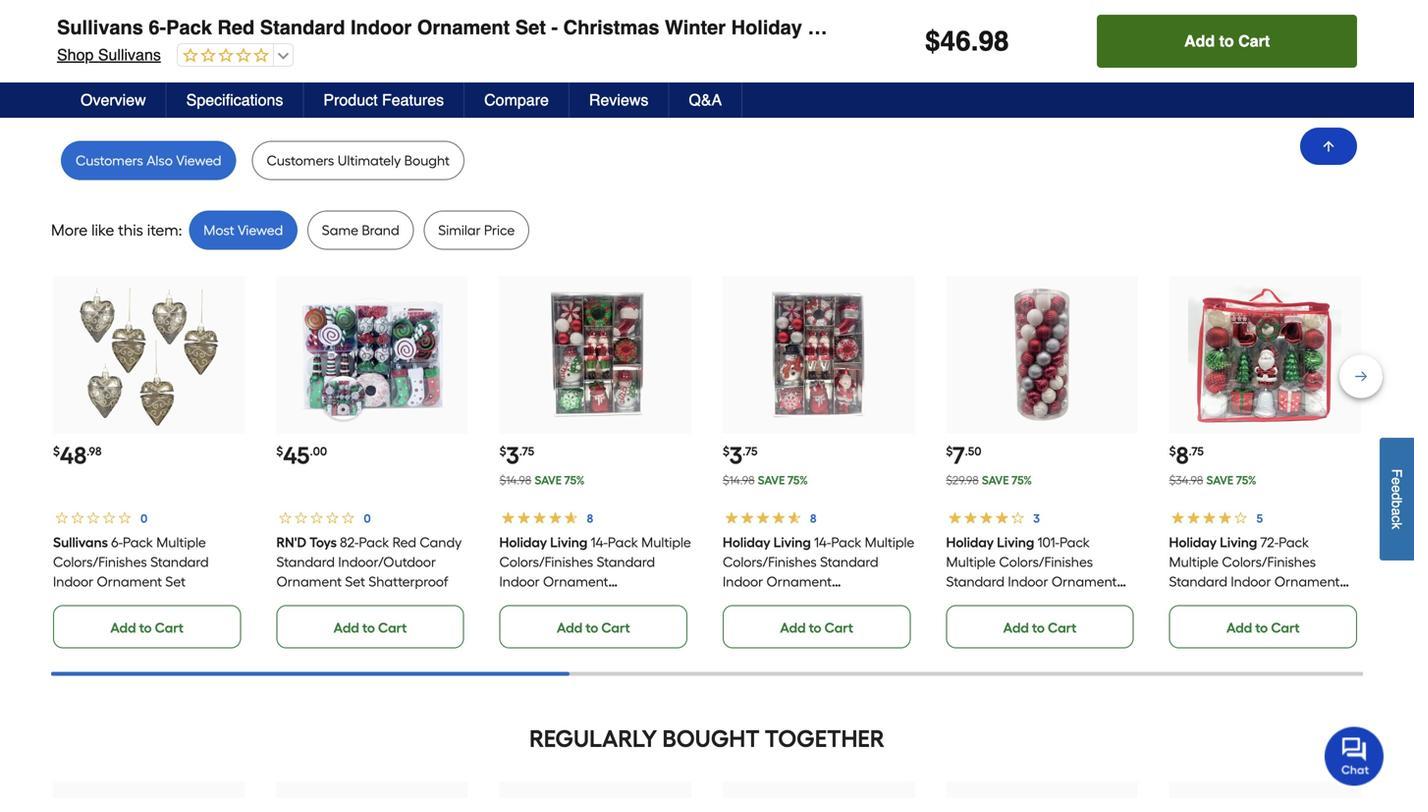 Task type: vqa. For each thing, say whether or not it's contained in the screenshot.


Task type: locate. For each thing, give the bounding box(es) containing it.
$29.98
[[946, 473, 979, 487]]

0 horizontal spatial $ 3 .75
[[500, 441, 534, 470]]

colors/finishes for 8 list item
[[1222, 554, 1316, 570]]

viewed
[[176, 152, 221, 169], [238, 222, 283, 238]]

price
[[484, 222, 515, 238]]

ornament for the rn'd toys 82-pack red candy standard indoor/outdoor ornament set shatterproof image
[[276, 573, 342, 590]]

1 $ 3 .75 from the left
[[500, 441, 534, 470]]

more like this item :
[[51, 221, 182, 239]]

1 horizontal spatial customers
[[267, 152, 334, 169]]

save inside 8 list item
[[1206, 473, 1234, 487]]

98
[[979, 26, 1009, 57]]

2 $14.98 from the left
[[723, 473, 755, 487]]

regularly bought together heading
[[51, 719, 1363, 758]]

3 holiday living from the left
[[946, 534, 1034, 551]]

sullivans for sullivans 6-pack red standard indoor ornament set - christmas winter holiday decoration
[[57, 16, 143, 39]]

45 list item
[[276, 276, 468, 648]]

customers also viewed
[[76, 152, 221, 169]]

save for holiday living 72-pack multiple colors/finishes standard indoor ornament shatterproof image at the right
[[1206, 473, 1234, 487]]

14-
[[591, 534, 608, 551], [814, 534, 831, 551]]

1 horizontal spatial red
[[392, 534, 416, 551]]

3 living from the left
[[997, 534, 1034, 551]]

standard inside 82-pack red candy standard indoor/outdoor ornament set shatterproof
[[276, 554, 335, 570]]

4 living from the left
[[1220, 534, 1258, 551]]

6-pack multiple colors/finishes standard indoor ornament set
[[53, 534, 209, 590]]

add inside 8 list item
[[1227, 620, 1252, 636]]

82-
[[340, 534, 359, 551]]

101-pack multiple colors/finishes standard indoor ornament shatterproof
[[946, 534, 1117, 610]]

0 horizontal spatial set
[[165, 573, 186, 590]]

red inside 82-pack red candy standard indoor/outdoor ornament set shatterproof
[[392, 534, 416, 551]]

also up item
[[147, 152, 173, 169]]

sullivans
[[57, 16, 143, 39], [98, 46, 161, 64], [53, 534, 108, 551]]

save for first "holiday living 14-pack multiple colors/finishes standard indoor ornament shatterproof" image from the right
[[758, 473, 785, 487]]

0 horizontal spatial 14-
[[591, 534, 608, 551]]

6-
[[149, 16, 166, 39], [111, 534, 123, 551]]

holiday living inside 8 list item
[[1169, 534, 1258, 551]]

q&a
[[689, 91, 722, 109]]

colors/finishes
[[53, 554, 147, 570], [500, 554, 594, 570], [723, 554, 817, 570], [999, 554, 1093, 570], [1222, 554, 1316, 570]]

ornament inside 82-pack red candy standard indoor/outdoor ornament set shatterproof
[[276, 573, 342, 590]]

75% for first "holiday living 14-pack multiple colors/finishes standard indoor ornament shatterproof" image from the left
[[564, 473, 585, 487]]

1 horizontal spatial 6-
[[149, 16, 166, 39]]

standard
[[260, 16, 345, 39], [150, 554, 209, 570], [276, 554, 335, 570], [597, 554, 655, 570], [820, 554, 879, 570], [946, 573, 1004, 590], [1169, 573, 1228, 590]]

indoor
[[351, 16, 412, 39], [53, 573, 93, 590], [500, 573, 540, 590], [723, 573, 763, 590], [1008, 573, 1048, 590], [1231, 573, 1272, 590]]

1 vertical spatial 6-
[[111, 534, 123, 551]]

save inside '7' list item
[[982, 473, 1009, 487]]

christmas
[[563, 16, 659, 39]]

48
[[60, 441, 87, 470]]

set inside 82-pack red candy standard indoor/outdoor ornament set shatterproof
[[345, 573, 365, 590]]

to inside the 48 list item
[[139, 620, 152, 636]]

1 customers from the left
[[76, 152, 143, 169]]

2 save from the left
[[758, 473, 785, 487]]

red up zero stars image
[[217, 16, 255, 39]]

-
[[551, 16, 558, 39]]

.75
[[519, 444, 534, 458], [743, 444, 758, 458], [1189, 444, 1204, 458]]

3 save from the left
[[982, 473, 1009, 487]]

shop sullivans
[[57, 46, 161, 64]]

living inside '7' list item
[[997, 534, 1034, 551]]

0 horizontal spatial viewed
[[176, 152, 221, 169]]

14-pack multiple colors/finishes standard indoor ornament shatterproof
[[500, 534, 691, 610], [723, 534, 915, 610]]

add to cart inside '45' list item
[[334, 620, 407, 636]]

colors/finishes inside 72-pack multiple colors/finishes standard indoor ornament shatterproof
[[1222, 554, 1316, 570]]

holiday for first "holiday living 14-pack multiple colors/finishes standard indoor ornament shatterproof" image from the right
[[723, 534, 771, 551]]

0 horizontal spatial $14.98
[[500, 473, 531, 487]]

pack
[[166, 16, 212, 39], [123, 534, 153, 551], [359, 534, 389, 551], [608, 534, 638, 551], [831, 534, 862, 551], [1059, 534, 1090, 551], [1279, 534, 1309, 551]]

holiday
[[731, 16, 802, 39], [500, 534, 547, 551], [723, 534, 771, 551], [946, 534, 994, 551], [1169, 534, 1217, 551]]

sullivans inside the 48 list item
[[53, 534, 108, 551]]

pack for first "holiday living 14-pack multiple colors/finishes standard indoor ornament shatterproof" image from the right
[[831, 534, 862, 551]]

2 3 from the left
[[730, 441, 743, 470]]

regularly bought together
[[529, 725, 885, 753]]

colors/finishes inside 6-pack multiple colors/finishes standard indoor ornament set
[[53, 554, 147, 570]]

pack for first "holiday living 14-pack multiple colors/finishes standard indoor ornament shatterproof" image from the left
[[608, 534, 638, 551]]

1 horizontal spatial 3 list item
[[723, 276, 915, 648]]

.50
[[965, 444, 982, 458]]

$ 45 .00
[[276, 441, 327, 470]]

75% inside 8 list item
[[1236, 473, 1257, 487]]

2 holiday living from the left
[[723, 534, 811, 551]]

1 holiday living 14-pack multiple colors/finishes standard indoor ornament shatterproof image from the left
[[519, 278, 672, 432]]

0 horizontal spatial 6-
[[111, 534, 123, 551]]

shatterproof inside 82-pack red candy standard indoor/outdoor ornament set shatterproof
[[368, 573, 448, 590]]

5 colors/finishes from the left
[[1222, 554, 1316, 570]]

1 horizontal spatial 3
[[730, 441, 743, 470]]

2 horizontal spatial set
[[515, 16, 546, 39]]

101-
[[1037, 534, 1059, 551]]

customers left ultimately
[[267, 152, 334, 169]]

pack inside 6-pack multiple colors/finishes standard indoor ornament set
[[123, 534, 153, 551]]

4 75% from the left
[[1236, 473, 1257, 487]]

14- for first "holiday living 14-pack multiple colors/finishes standard indoor ornament shatterproof" image from the right
[[814, 534, 831, 551]]

standard inside 6-pack multiple colors/finishes standard indoor ornament set
[[150, 554, 209, 570]]

0 horizontal spatial also
[[147, 152, 173, 169]]

2 vertical spatial sullivans
[[53, 534, 108, 551]]

f e e d b a c k
[[1389, 469, 1405, 529]]

most
[[204, 222, 234, 238]]

add to cart link
[[53, 0, 241, 43], [276, 0, 464, 43], [500, 0, 687, 43], [53, 605, 241, 648], [276, 605, 464, 648], [500, 605, 687, 648], [723, 605, 911, 648], [946, 605, 1134, 648], [1169, 605, 1357, 648]]

standard inside 101-pack multiple colors/finishes standard indoor ornament shatterproof
[[946, 573, 1004, 590]]

1 3 list item from the left
[[500, 276, 691, 648]]

same
[[322, 222, 358, 238]]

1 horizontal spatial 14-pack multiple colors/finishes standard indoor ornament shatterproof
[[723, 534, 915, 610]]

add to cart button
[[1097, 15, 1357, 68]]

3 for first "holiday living 14-pack multiple colors/finishes standard indoor ornament shatterproof" image from the right
[[730, 441, 743, 470]]

save
[[535, 473, 562, 487], [758, 473, 785, 487], [982, 473, 1009, 487], [1206, 473, 1234, 487]]

c
[[1389, 516, 1405, 523]]

$ 46 . 98
[[925, 26, 1009, 57]]

3
[[506, 441, 519, 470], [730, 441, 743, 470]]

0 horizontal spatial customers
[[76, 152, 143, 169]]

winter
[[665, 16, 726, 39]]

2 living from the left
[[774, 534, 811, 551]]

$ 3 .75 for first "holiday living 14-pack multiple colors/finishes standard indoor ornament shatterproof" image from the left
[[500, 441, 534, 470]]

compare
[[484, 91, 549, 109]]

multiple for 8 list item
[[1169, 554, 1219, 570]]

set for 45
[[345, 573, 365, 590]]

1 vertical spatial red
[[392, 534, 416, 551]]

0 horizontal spatial 14-pack multiple colors/finishes standard indoor ornament shatterproof
[[500, 534, 691, 610]]

like
[[771, 79, 817, 108]]

multiple inside 6-pack multiple colors/finishes standard indoor ornament set
[[156, 534, 206, 551]]

0 vertical spatial 6-
[[149, 16, 166, 39]]

1 living from the left
[[550, 534, 588, 551]]

pack inside 72-pack multiple colors/finishes standard indoor ornament shatterproof
[[1279, 534, 1309, 551]]

save for first "holiday living 14-pack multiple colors/finishes standard indoor ornament shatterproof" image from the left
[[535, 473, 562, 487]]

1 3 from the left
[[506, 441, 519, 470]]

0 horizontal spatial .75
[[519, 444, 534, 458]]

sullivans up "overview"
[[98, 46, 161, 64]]

2 14-pack multiple colors/finishes standard indoor ornament shatterproof from the left
[[723, 534, 915, 610]]

holiday inside '7' list item
[[946, 534, 994, 551]]

ornament inside 72-pack multiple colors/finishes standard indoor ornament shatterproof
[[1275, 573, 1340, 590]]

2 75% from the left
[[788, 473, 808, 487]]

ornament inside 101-pack multiple colors/finishes standard indoor ornament shatterproof
[[1052, 573, 1117, 590]]

75% for holiday living 72-pack multiple colors/finishes standard indoor ornament shatterproof image at the right
[[1236, 473, 1257, 487]]

holiday living 101-pack multiple colors/finishes standard indoor ornament shatterproof image
[[965, 278, 1119, 432]]

holiday living 14-pack multiple colors/finishes standard indoor ornament shatterproof image
[[519, 278, 672, 432], [742, 278, 895, 432]]

75%
[[564, 473, 585, 487], [788, 473, 808, 487], [1012, 473, 1032, 487], [1236, 473, 1257, 487]]

viewed down specifications
[[176, 152, 221, 169]]

indoor inside 101-pack multiple colors/finishes standard indoor ornament shatterproof
[[1008, 573, 1048, 590]]

ornament inside 6-pack multiple colors/finishes standard indoor ornament set
[[97, 573, 162, 590]]

.75 for first "holiday living 14-pack multiple colors/finishes standard indoor ornament shatterproof" image from the left
[[519, 444, 534, 458]]

1 14- from the left
[[591, 534, 608, 551]]

2 horizontal spatial .75
[[1189, 444, 1204, 458]]

1 horizontal spatial viewed
[[238, 222, 283, 238]]

add inside the 48 list item
[[110, 620, 136, 636]]

0 horizontal spatial 3
[[506, 441, 519, 470]]

4 holiday living from the left
[[1169, 534, 1258, 551]]

1 horizontal spatial $14.98 save 75%
[[723, 473, 808, 487]]

living for the holiday living 101-pack multiple colors/finishes standard indoor ornament shatterproof 'image'
[[997, 534, 1034, 551]]

shatterproof
[[368, 573, 448, 590], [500, 593, 579, 610], [723, 593, 803, 610], [946, 593, 1026, 610], [1169, 593, 1249, 610]]

0 vertical spatial viewed
[[176, 152, 221, 169]]

this
[[118, 221, 143, 239]]

$14.98
[[500, 473, 531, 487], [723, 473, 755, 487]]

holiday living for the holiday living 101-pack multiple colors/finishes standard indoor ornament shatterproof 'image'
[[946, 534, 1034, 551]]

add to cart inside the 48 list item
[[110, 620, 184, 636]]

red
[[217, 16, 255, 39], [392, 534, 416, 551]]

ornament
[[417, 16, 510, 39], [97, 573, 162, 590], [276, 573, 342, 590], [543, 573, 609, 590], [767, 573, 832, 590], [1052, 573, 1117, 590], [1275, 573, 1340, 590]]

0 horizontal spatial holiday living 14-pack multiple colors/finishes standard indoor ornament shatterproof image
[[519, 278, 672, 432]]

chat invite button image
[[1325, 726, 1385, 786]]

75% inside '7' list item
[[1012, 473, 1032, 487]]

sullivans down $ 48 .98 on the left bottom of page
[[53, 534, 108, 551]]

multiple inside 101-pack multiple colors/finishes standard indoor ornament shatterproof
[[946, 554, 996, 570]]

holiday living inside '7' list item
[[946, 534, 1034, 551]]

also left "like" at the top right
[[705, 79, 766, 108]]

q&a button
[[669, 82, 743, 118]]

0 vertical spatial sullivans
[[57, 16, 143, 39]]

4 colors/finishes from the left
[[999, 554, 1093, 570]]

like
[[91, 221, 114, 239]]

living
[[550, 534, 588, 551], [774, 534, 811, 551], [997, 534, 1034, 551], [1220, 534, 1258, 551]]

$34.98
[[1169, 473, 1203, 487]]

1 75% from the left
[[564, 473, 585, 487]]

viewed right "most"
[[238, 222, 283, 238]]

e up b
[[1389, 485, 1405, 493]]

ornament for the holiday living 101-pack multiple colors/finishes standard indoor ornament shatterproof 'image'
[[1052, 573, 1117, 590]]

0 vertical spatial red
[[217, 16, 255, 39]]

2 $ 3 .75 from the left
[[723, 441, 758, 470]]

customers down overview button
[[76, 152, 143, 169]]

shop
[[57, 46, 94, 64]]

1 14-pack multiple colors/finishes standard indoor ornament shatterproof from the left
[[500, 534, 691, 610]]

add to cart
[[110, 14, 184, 30], [334, 14, 407, 30], [557, 14, 630, 30], [1184, 32, 1270, 50], [110, 620, 184, 636], [334, 620, 407, 636], [557, 620, 630, 636], [780, 620, 853, 636], [1003, 620, 1077, 636], [1227, 620, 1300, 636]]

pack for holiday living 72-pack multiple colors/finishes standard indoor ornament shatterproof image at the right
[[1279, 534, 1309, 551]]

2 .75 from the left
[[743, 444, 758, 458]]

holiday inside 8 list item
[[1169, 534, 1217, 551]]

cart inside '45' list item
[[378, 620, 407, 636]]

colors/finishes for '7' list item on the right of page
[[999, 554, 1093, 570]]

customers
[[76, 152, 143, 169], [267, 152, 334, 169]]

add inside 'button'
[[1184, 32, 1215, 50]]

set
[[515, 16, 546, 39], [165, 573, 186, 590], [345, 573, 365, 590]]

shatterproof inside 72-pack multiple colors/finishes standard indoor ornament shatterproof
[[1169, 593, 1249, 610]]

most viewed
[[204, 222, 283, 238]]

$ 3 .75
[[500, 441, 534, 470], [723, 441, 758, 470]]

$14.98 save 75%
[[500, 473, 585, 487], [723, 473, 808, 487]]

rn'd toys 82-pack red candy standard indoor/outdoor ornament set shatterproof image
[[295, 278, 449, 432]]

2 $14.98 save 75% from the left
[[723, 473, 808, 487]]

colors/finishes for the 48 list item
[[53, 554, 147, 570]]

1 vertical spatial also
[[147, 152, 173, 169]]

0 horizontal spatial red
[[217, 16, 255, 39]]

8 list item
[[1169, 276, 1361, 648]]

3 .75 from the left
[[1189, 444, 1204, 458]]

1 horizontal spatial 14-
[[814, 534, 831, 551]]

8
[[1176, 441, 1189, 470]]

3 75% from the left
[[1012, 473, 1032, 487]]

multiple
[[156, 534, 206, 551], [642, 534, 691, 551], [865, 534, 915, 551], [946, 554, 996, 570], [1169, 554, 1219, 570]]

ultimately
[[338, 152, 401, 169]]

2 customers from the left
[[267, 152, 334, 169]]

1 colors/finishes from the left
[[53, 554, 147, 570]]

.75 inside $ 8 .75
[[1189, 444, 1204, 458]]

set inside 6-pack multiple colors/finishes standard indoor ornament set
[[165, 573, 186, 590]]

0 horizontal spatial $14.98 save 75%
[[500, 473, 585, 487]]

3 colors/finishes from the left
[[723, 554, 817, 570]]

indoor inside 6-pack multiple colors/finishes standard indoor ornament set
[[53, 573, 93, 590]]

1 horizontal spatial set
[[345, 573, 365, 590]]

1 holiday living from the left
[[500, 534, 588, 551]]

1 horizontal spatial .75
[[743, 444, 758, 458]]

1 horizontal spatial also
[[705, 79, 766, 108]]

pack inside 82-pack red candy standard indoor/outdoor ornament set shatterproof
[[359, 534, 389, 551]]

colors/finishes inside 101-pack multiple colors/finishes standard indoor ornament shatterproof
[[999, 554, 1093, 570]]

1 horizontal spatial $ 3 .75
[[723, 441, 758, 470]]

multiple inside 72-pack multiple colors/finishes standard indoor ornament shatterproof
[[1169, 554, 1219, 570]]

e up d
[[1389, 477, 1405, 485]]

4 save from the left
[[1206, 473, 1234, 487]]

3 list item
[[500, 276, 691, 648], [723, 276, 915, 648]]

0 horizontal spatial 3 list item
[[500, 276, 691, 648]]

pack inside 101-pack multiple colors/finishes standard indoor ornament shatterproof
[[1059, 534, 1090, 551]]

a
[[1389, 508, 1405, 516]]

2 14- from the left
[[814, 534, 831, 551]]

indoor/outdoor
[[338, 554, 436, 570]]

1 save from the left
[[535, 473, 562, 487]]

to
[[139, 14, 152, 30], [362, 14, 375, 30], [586, 14, 598, 30], [1219, 32, 1234, 50], [139, 620, 152, 636], [362, 620, 375, 636], [586, 620, 598, 636], [809, 620, 822, 636], [1032, 620, 1045, 636], [1255, 620, 1268, 636]]

1 .75 from the left
[[519, 444, 534, 458]]

$34.98 save 75%
[[1169, 473, 1257, 487]]

indoor inside 72-pack multiple colors/finishes standard indoor ornament shatterproof
[[1231, 573, 1272, 590]]

add to cart inside 'button'
[[1184, 32, 1270, 50]]

living inside 8 list item
[[1220, 534, 1258, 551]]

$
[[925, 26, 940, 57], [53, 444, 60, 458], [276, 444, 283, 458], [500, 444, 506, 458], [723, 444, 730, 458], [946, 444, 953, 458], [1169, 444, 1176, 458]]

holiday for holiday living 72-pack multiple colors/finishes standard indoor ornament shatterproof image at the right
[[1169, 534, 1217, 551]]

holiday living
[[500, 534, 588, 551], [723, 534, 811, 551], [946, 534, 1034, 551], [1169, 534, 1258, 551]]

1 horizontal spatial holiday living 14-pack multiple colors/finishes standard indoor ornament shatterproof image
[[742, 278, 895, 432]]

sullivans up shop sullivans
[[57, 16, 143, 39]]

red up indoor/outdoor
[[392, 534, 416, 551]]

1 horizontal spatial $14.98
[[723, 473, 755, 487]]



Task type: describe. For each thing, give the bounding box(es) containing it.
decoration
[[808, 16, 910, 39]]

product
[[324, 91, 378, 109]]

75% for the holiday living 101-pack multiple colors/finishes standard indoor ornament shatterproof 'image'
[[1012, 473, 1032, 487]]

f
[[1389, 469, 1405, 477]]

rn'd
[[276, 534, 306, 551]]

more
[[51, 221, 88, 239]]

pack for the holiday living 101-pack multiple colors/finishes standard indoor ornament shatterproof 'image'
[[1059, 534, 1090, 551]]

to inside '7' list item
[[1032, 620, 1045, 636]]

add inside '7' list item
[[1003, 620, 1029, 636]]

cart inside '7' list item
[[1048, 620, 1077, 636]]

specifications
[[186, 91, 283, 109]]

ornament for the sullivans 6-pack multiple colors/finishes standard indoor ornament set image
[[97, 573, 162, 590]]

add to cart link inside 8 list item
[[1169, 605, 1357, 648]]

.
[[971, 26, 979, 57]]

sullivans for sullivans
[[53, 534, 108, 551]]

holiday for first "holiday living 14-pack multiple colors/finishes standard indoor ornament shatterproof" image from the left
[[500, 534, 547, 551]]

$ 48 .98
[[53, 441, 102, 470]]

add to cart inside 8 list item
[[1227, 620, 1300, 636]]

features
[[382, 91, 444, 109]]

living for first "holiday living 14-pack multiple colors/finishes standard indoor ornament shatterproof" image from the left
[[550, 534, 588, 551]]

14- for first "holiday living 14-pack multiple colors/finishes standard indoor ornament shatterproof" image from the left
[[591, 534, 608, 551]]

add to cart inside '7' list item
[[1003, 620, 1077, 636]]

overview
[[81, 91, 146, 109]]

$ inside $ 7 .50
[[946, 444, 953, 458]]

product features
[[324, 91, 444, 109]]

.75 for holiday living 72-pack multiple colors/finishes standard indoor ornament shatterproof image at the right
[[1189, 444, 1204, 458]]

add inside '45' list item
[[334, 620, 359, 636]]

rn'd toys
[[276, 534, 337, 551]]

72-
[[1261, 534, 1279, 551]]

82-pack red candy standard indoor/outdoor ornament set shatterproof
[[276, 534, 462, 590]]

$ 3 .75 for first "holiday living 14-pack multiple colors/finishes standard indoor ornament shatterproof" image from the right
[[723, 441, 758, 470]]

product features button
[[304, 82, 465, 118]]

bought
[[404, 152, 450, 169]]

$ inside $ 8 .75
[[1169, 444, 1176, 458]]

2 colors/finishes from the left
[[500, 554, 594, 570]]

add to cart link inside '45' list item
[[276, 605, 464, 648]]

reviews button
[[570, 82, 669, 118]]

customers for customers also viewed
[[76, 152, 143, 169]]

to inside '45' list item
[[362, 620, 375, 636]]

:
[[178, 221, 182, 239]]

holiday for the holiday living 101-pack multiple colors/finishes standard indoor ornament shatterproof 'image'
[[946, 534, 994, 551]]

compare button
[[465, 82, 570, 118]]

46
[[940, 26, 971, 57]]

ornament for first "holiday living 14-pack multiple colors/finishes standard indoor ornament shatterproof" image from the left
[[543, 573, 609, 590]]

d
[[1389, 493, 1405, 500]]

.75 for first "holiday living 14-pack multiple colors/finishes standard indoor ornament shatterproof" image from the right
[[743, 444, 758, 458]]

customers ultimately bought
[[267, 152, 450, 169]]

similar price
[[438, 222, 515, 238]]

.00
[[310, 444, 327, 458]]

item
[[147, 221, 178, 239]]

multiple for '7' list item on the right of page
[[946, 554, 996, 570]]

to inside 'button'
[[1219, 32, 1234, 50]]

bought
[[662, 725, 760, 753]]

0 vertical spatial also
[[705, 79, 766, 108]]

f e e d b a c k button
[[1380, 438, 1414, 561]]

you may also like
[[597, 79, 817, 108]]

1 $14.98 from the left
[[500, 473, 531, 487]]

7
[[953, 441, 965, 470]]

ornament for first "holiday living 14-pack multiple colors/finishes standard indoor ornament shatterproof" image from the right
[[767, 573, 832, 590]]

add to cart link inside '7' list item
[[946, 605, 1134, 648]]

save for the holiday living 101-pack multiple colors/finishes standard indoor ornament shatterproof 'image'
[[982, 473, 1009, 487]]

2 3 list item from the left
[[723, 276, 915, 648]]

same brand
[[322, 222, 399, 238]]

7 list item
[[946, 276, 1138, 648]]

1 e from the top
[[1389, 477, 1405, 485]]

zero stars image
[[178, 47, 269, 65]]

living for first "holiday living 14-pack multiple colors/finishes standard indoor ornament shatterproof" image from the right
[[774, 534, 811, 551]]

72-pack multiple colors/finishes standard indoor ornament shatterproof
[[1169, 534, 1340, 610]]

k
[[1389, 523, 1405, 529]]

holiday living for first "holiday living 14-pack multiple colors/finishes standard indoor ornament shatterproof" image from the left
[[500, 534, 588, 551]]

living for holiday living 72-pack multiple colors/finishes standard indoor ornament shatterproof image at the right
[[1220, 534, 1258, 551]]

overview button
[[61, 82, 167, 118]]

.98
[[87, 444, 102, 458]]

2 holiday living 14-pack multiple colors/finishes standard indoor ornament shatterproof image from the left
[[742, 278, 895, 432]]

multiple for the 48 list item
[[156, 534, 206, 551]]

1 vertical spatial viewed
[[238, 222, 283, 238]]

you
[[597, 79, 646, 108]]

$ 8 .75
[[1169, 441, 1204, 470]]

cart inside the 48 list item
[[155, 620, 184, 636]]

holiday living 72-pack multiple colors/finishes standard indoor ornament shatterproof image
[[1189, 278, 1342, 432]]

b
[[1389, 500, 1405, 508]]

together
[[765, 725, 885, 753]]

$29.98 save 75%
[[946, 473, 1032, 487]]

$ inside $ 48 .98
[[53, 444, 60, 458]]

pack for the sullivans 6-pack multiple colors/finishes standard indoor ornament set image
[[123, 534, 153, 551]]

1 $14.98 save 75% from the left
[[500, 473, 585, 487]]

regularly
[[529, 725, 657, 753]]

ornament for holiday living 72-pack multiple colors/finishes standard indoor ornament shatterproof image at the right
[[1275, 573, 1340, 590]]

specifications button
[[167, 82, 304, 118]]

arrow up image
[[1321, 138, 1337, 154]]

cart inside 8 list item
[[1271, 620, 1300, 636]]

candy
[[419, 534, 462, 551]]

reviews
[[589, 91, 649, 109]]

sullivans 6-pack multiple colors/finishes standard indoor ornament set image
[[72, 278, 226, 432]]

$ inside $ 45 .00
[[276, 444, 283, 458]]

brand
[[362, 222, 399, 238]]

add to cart link inside the 48 list item
[[53, 605, 241, 648]]

customers for customers ultimately bought
[[267, 152, 334, 169]]

holiday living for holiday living 72-pack multiple colors/finishes standard indoor ornament shatterproof image at the right
[[1169, 534, 1258, 551]]

similar
[[438, 222, 481, 238]]

3 for first "holiday living 14-pack multiple colors/finishes standard indoor ornament shatterproof" image from the left
[[506, 441, 519, 470]]

to inside 8 list item
[[1255, 620, 1268, 636]]

sullivans 6-pack red standard indoor ornament set - christmas winter holiday decoration
[[57, 16, 910, 39]]

pack for the rn'd toys 82-pack red candy standard indoor/outdoor ornament set shatterproof image
[[359, 534, 389, 551]]

75% for first "holiday living 14-pack multiple colors/finishes standard indoor ornament shatterproof" image from the right
[[788, 473, 808, 487]]

set for 48
[[165, 573, 186, 590]]

$ 7 .50
[[946, 441, 982, 470]]

shatterproof inside 101-pack multiple colors/finishes standard indoor ornament shatterproof
[[946, 593, 1026, 610]]

48 list item
[[53, 276, 245, 648]]

standard inside 72-pack multiple colors/finishes standard indoor ornament shatterproof
[[1169, 573, 1228, 590]]

toys
[[309, 534, 337, 551]]

2 e from the top
[[1389, 485, 1405, 493]]

1 vertical spatial sullivans
[[98, 46, 161, 64]]

may
[[651, 79, 700, 108]]

45
[[283, 441, 310, 470]]

holiday living for first "holiday living 14-pack multiple colors/finishes standard indoor ornament shatterproof" image from the right
[[723, 534, 811, 551]]

6- inside 6-pack multiple colors/finishes standard indoor ornament set
[[111, 534, 123, 551]]

cart inside 'button'
[[1239, 32, 1270, 50]]



